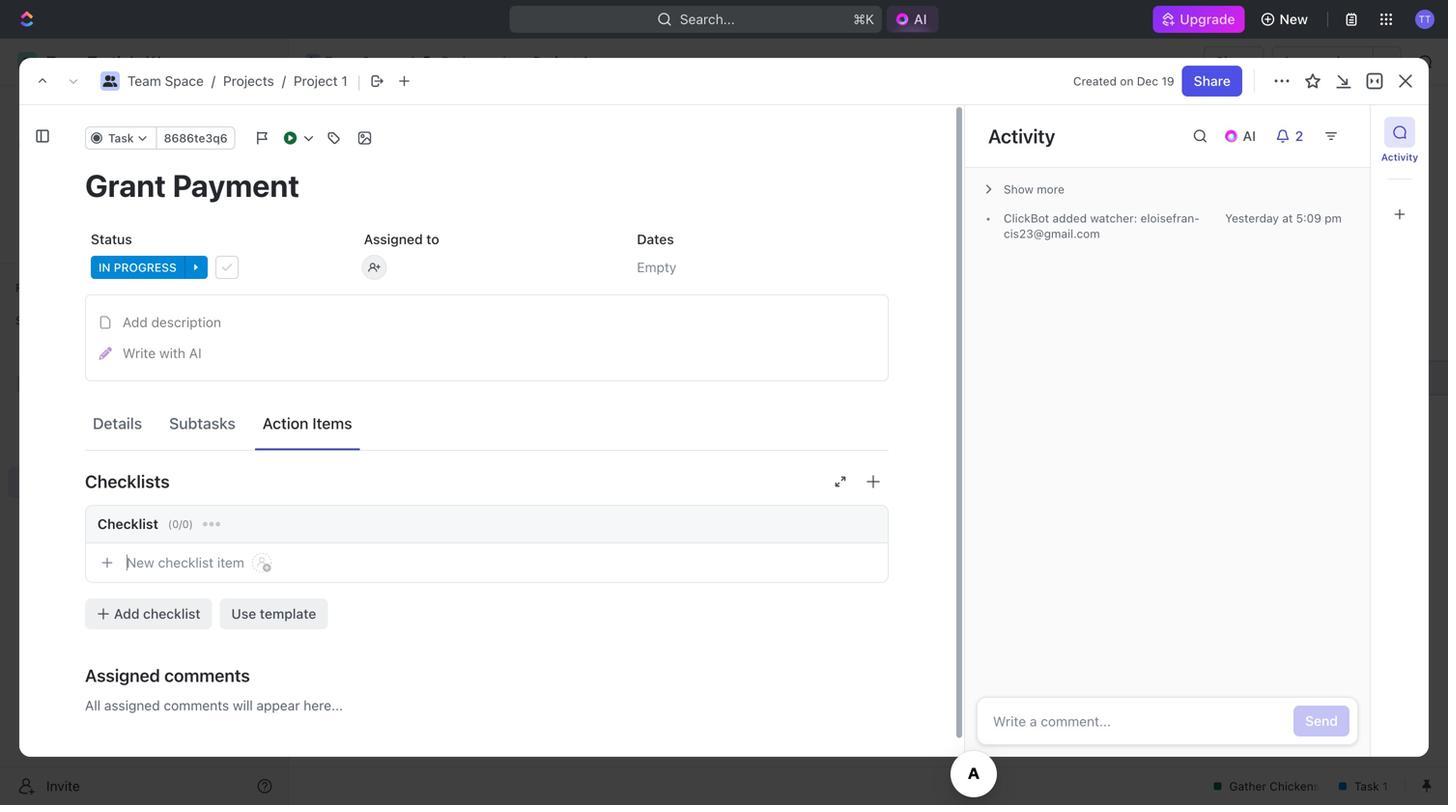 Task type: locate. For each thing, give the bounding box(es) containing it.
0 horizontal spatial user group image
[[20, 379, 34, 390]]

1 inside team space / projects / project 1 |
[[342, 73, 348, 89]]

details button
[[85, 406, 150, 442]]

0 vertical spatial share
[[1216, 54, 1253, 70]]

0 vertical spatial project
[[533, 54, 579, 70]]

8686te3q6 button
[[156, 127, 235, 150]]

automations button
[[1273, 47, 1373, 76]]

upgrade
[[1180, 11, 1236, 27]]

1 horizontal spatial team
[[128, 73, 161, 89]]

0 vertical spatial 1
[[582, 54, 589, 70]]

0 vertical spatial activity
[[989, 125, 1056, 147]]

0 horizontal spatial ai
[[189, 345, 202, 361]]

team down spaces
[[46, 376, 80, 392]]

2 horizontal spatial team
[[325, 54, 358, 70]]

checklist down new checklist item
[[143, 606, 201, 622]]

/
[[410, 54, 414, 70], [501, 54, 505, 70], [212, 73, 215, 89], [282, 73, 286, 89]]

checklist for add
[[143, 606, 201, 622]]

in progress inside dropdown button
[[99, 261, 177, 274]]

1 vertical spatial comments
[[164, 698, 229, 714]]

team up home link
[[128, 73, 161, 89]]

1 horizontal spatial ai
[[914, 11, 927, 27]]

in down status
[[99, 261, 111, 274]]

with
[[159, 345, 186, 361]]

created on dec 19
[[1074, 74, 1175, 88]]

checklist down (0/0)
[[158, 555, 214, 571]]

2 vertical spatial space
[[84, 376, 123, 392]]

all assigned comments will appear here...
[[85, 698, 343, 714]]

2 horizontal spatial ai
[[1243, 128, 1256, 144]]

tree
[[8, 336, 280, 597]]

user group image down spaces
[[20, 379, 34, 390]]

1 horizontal spatial new
[[1280, 11, 1309, 27]]

1 vertical spatial team space
[[46, 376, 123, 392]]

1 vertical spatial space
[[165, 73, 204, 89]]

share
[[1216, 54, 1253, 70], [1194, 73, 1231, 89]]

1 vertical spatial assigned
[[85, 666, 160, 687]]

new down checklist (0/0)
[[127, 555, 154, 571]]

1 vertical spatial checklist
[[143, 606, 201, 622]]

tt button
[[1410, 4, 1441, 35]]

grant payment link
[[385, 364, 670, 392]]

tree inside sidebar navigation
[[8, 336, 280, 597]]

1 vertical spatial ai
[[1243, 128, 1256, 144]]

all
[[85, 698, 101, 714]]

in progress down assigned to
[[360, 274, 439, 288]]

2 vertical spatial add
[[114, 606, 140, 622]]

search...
[[680, 11, 735, 27]]

1 vertical spatial user group image
[[20, 379, 34, 390]]

write
[[123, 345, 156, 361]]

write with ai
[[123, 345, 202, 361]]

checklist
[[158, 555, 214, 571], [143, 606, 201, 622]]

task right 2
[[1338, 124, 1367, 140]]

0 horizontal spatial new
[[127, 555, 154, 571]]

1 horizontal spatial ai button
[[1216, 121, 1268, 152]]

ai inside dropdown button
[[1243, 128, 1256, 144]]

assigned up assigned
[[85, 666, 160, 687]]

assigned
[[364, 231, 423, 247], [85, 666, 160, 687]]

0 vertical spatial comments
[[164, 666, 250, 687]]

2 vertical spatial ai
[[189, 345, 202, 361]]

1 horizontal spatial task
[[1338, 124, 1367, 140]]

1 vertical spatial new
[[127, 555, 154, 571]]

0 horizontal spatial in
[[99, 261, 111, 274]]

in
[[99, 261, 111, 274], [360, 274, 373, 288]]

add up write
[[123, 315, 148, 330]]

1 horizontal spatial activity
[[1382, 152, 1419, 163]]

2 vertical spatial projects
[[58, 409, 109, 425]]

use template button
[[220, 599, 328, 630]]

1 horizontal spatial user group image
[[103, 75, 117, 87]]

19
[[1162, 74, 1175, 88]]

ai right ⌘k
[[914, 11, 927, 27]]

add checklist
[[114, 606, 201, 622]]

0 horizontal spatial team space
[[46, 376, 123, 392]]

0 horizontal spatial space
[[84, 376, 123, 392]]

clickbot
[[1004, 212, 1050, 225]]

0 horizontal spatial team
[[46, 376, 80, 392]]

projects link
[[417, 50, 497, 73], [223, 73, 274, 89], [58, 402, 226, 433]]

0 horizontal spatial project 1 link
[[294, 73, 348, 89]]

0 vertical spatial new
[[1280, 11, 1309, 27]]

0 horizontal spatial task
[[108, 131, 134, 145]]

in down assigned to
[[360, 274, 373, 288]]

1 horizontal spatial 1
[[428, 115, 441, 147]]

1 vertical spatial project 1
[[335, 115, 447, 147]]

2 horizontal spatial projects
[[442, 54, 493, 70]]

ai
[[914, 11, 927, 27], [1243, 128, 1256, 144], [189, 345, 202, 361]]

user group image up home link
[[103, 75, 117, 87]]

add up assigned comments
[[114, 606, 140, 622]]

1 horizontal spatial assigned
[[364, 231, 423, 247]]

in progress button
[[85, 250, 343, 285]]

share right 19
[[1194, 73, 1231, 89]]

in progress
[[99, 261, 177, 274], [360, 274, 439, 288]]

0 horizontal spatial in progress
[[99, 261, 177, 274]]

1 vertical spatial 1
[[342, 73, 348, 89]]

cis23@gmail.com
[[1004, 212, 1200, 241]]

assigned for assigned to
[[364, 231, 423, 247]]

assigned inside dropdown button
[[85, 666, 160, 687]]

activity
[[989, 125, 1056, 147], [1382, 152, 1419, 163]]

0 vertical spatial assigned
[[364, 231, 423, 247]]

project 1 link
[[509, 50, 593, 73], [294, 73, 348, 89]]

projects inside sidebar navigation
[[58, 409, 109, 425]]

0 vertical spatial project 1
[[533, 54, 589, 70]]

sidebar navigation
[[0, 39, 289, 806]]

action
[[263, 415, 309, 433]]

comments down assigned comments
[[164, 698, 229, 714]]

team space link
[[301, 50, 406, 73], [128, 73, 204, 89], [46, 369, 276, 400]]

new checklist item
[[127, 555, 244, 571]]

2 vertical spatial team
[[46, 376, 80, 392]]

0 vertical spatial checklist
[[158, 555, 214, 571]]

1 vertical spatial project
[[294, 73, 338, 89]]

dashboards link
[[8, 192, 280, 223]]

1 horizontal spatial projects
[[223, 73, 274, 89]]

1 vertical spatial activity
[[1382, 152, 1419, 163]]

space
[[362, 54, 401, 70], [165, 73, 204, 89], [84, 376, 123, 392]]

1 vertical spatial ai button
[[1216, 121, 1268, 152]]

in inside dropdown button
[[99, 261, 111, 274]]

use
[[231, 606, 256, 622]]

task
[[1338, 124, 1367, 140], [108, 131, 134, 145]]

project inside team space / projects / project 1 |
[[294, 73, 338, 89]]

new
[[1280, 11, 1309, 27], [127, 555, 154, 571]]

task down home link
[[108, 131, 134, 145]]

assigned left to at the top left of page
[[364, 231, 423, 247]]

dates
[[637, 231, 674, 247]]

team space down "pencil" image
[[46, 376, 123, 392]]

1 horizontal spatial project 1 link
[[509, 50, 593, 73]]

0 horizontal spatial assigned
[[85, 666, 160, 687]]

assigned to
[[364, 231, 439, 247]]

0 horizontal spatial 1
[[342, 73, 348, 89]]

0 vertical spatial ai
[[914, 11, 927, 27]]

checklist inside button
[[143, 606, 201, 622]]

checklists
[[85, 472, 170, 492]]

team
[[325, 54, 358, 70], [128, 73, 161, 89], [46, 376, 80, 392]]

comments up all assigned comments will appear here...
[[164, 666, 250, 687]]

space right user group icon
[[362, 54, 401, 70]]

added watcher:
[[1050, 212, 1141, 225]]

2 button
[[1268, 121, 1316, 152]]

2 horizontal spatial 1
[[582, 54, 589, 70]]

grant payment
[[389, 370, 485, 386]]

task sidebar navigation tab list
[[1379, 117, 1422, 230]]

0 horizontal spatial activity
[[989, 125, 1056, 147]]

hide
[[1003, 228, 1029, 241]]

new up automations at the top right
[[1280, 11, 1309, 27]]

1 horizontal spatial in
[[360, 274, 373, 288]]

progress down status
[[114, 261, 177, 274]]

0 horizontal spatial project 1
[[335, 115, 447, 147]]

2 horizontal spatial space
[[362, 54, 401, 70]]

projects
[[442, 54, 493, 70], [223, 73, 274, 89], [58, 409, 109, 425]]

team up |
[[325, 54, 358, 70]]

0 vertical spatial add
[[1309, 124, 1335, 140]]

0 vertical spatial team
[[325, 54, 358, 70]]

0 vertical spatial team space
[[325, 54, 401, 70]]

ai right with
[[189, 345, 202, 361]]

user group image inside tree
[[20, 379, 34, 390]]

1 vertical spatial add
[[123, 315, 148, 330]]

in progress down status
[[99, 261, 177, 274]]

action items
[[263, 415, 352, 433]]

team space up |
[[325, 54, 401, 70]]

pm
[[1325, 212, 1342, 225]]

new inside button
[[1280, 11, 1309, 27]]

space up home link
[[165, 73, 204, 89]]

share button
[[1204, 46, 1264, 77], [1183, 66, 1243, 97]]

user group image
[[103, 75, 117, 87], [20, 379, 34, 390]]

1 horizontal spatial space
[[165, 73, 204, 89]]

1 vertical spatial share
[[1194, 73, 1231, 89]]

0 vertical spatial ai button
[[887, 6, 939, 33]]

|
[[357, 72, 361, 91]]

share down upgrade
[[1216, 54, 1253, 70]]

1 horizontal spatial in progress
[[360, 274, 439, 288]]

appear
[[257, 698, 300, 714]]

project
[[533, 54, 579, 70], [294, 73, 338, 89], [335, 115, 422, 147]]

ai left 2 dropdown button
[[1243, 128, 1256, 144]]

show
[[1004, 183, 1034, 196]]

checklist
[[98, 517, 158, 532]]

description
[[151, 315, 221, 330]]

space down "pencil" image
[[84, 376, 123, 392]]

0 horizontal spatial progress
[[114, 261, 177, 274]]

1 vertical spatial projects
[[223, 73, 274, 89]]

add task button
[[1297, 117, 1379, 148]]

ai button left 2
[[1216, 121, 1268, 152]]

1
[[582, 54, 589, 70], [342, 73, 348, 89], [428, 115, 441, 147]]

1 vertical spatial team
[[128, 73, 161, 89]]

empty
[[637, 260, 677, 275]]

tree containing team space
[[8, 336, 280, 597]]

0 horizontal spatial projects
[[58, 409, 109, 425]]

add for add task
[[1309, 124, 1335, 140]]

comments
[[164, 666, 250, 687], [164, 698, 229, 714]]

ai button right ⌘k
[[887, 6, 939, 33]]

progress down assigned to
[[376, 274, 439, 288]]

send button
[[1294, 706, 1350, 737]]

progress
[[114, 261, 177, 274], [376, 274, 439, 288]]

subtasks button
[[162, 406, 243, 442]]

hide button
[[995, 223, 1037, 246]]

add right 2
[[1309, 124, 1335, 140]]



Task type: vqa. For each thing, say whether or not it's contained in the screenshot.
'Use'
yes



Task type: describe. For each thing, give the bounding box(es) containing it.
share button down upgrade
[[1204, 46, 1264, 77]]

automations
[[1283, 54, 1364, 70]]

space inside team space / projects / project 1 |
[[165, 73, 204, 89]]

use template
[[231, 606, 316, 622]]

show more button
[[977, 176, 1359, 203]]

home link
[[8, 94, 280, 125]]

created
[[1074, 74, 1117, 88]]

added
[[1053, 212, 1087, 225]]

ai inside button
[[189, 345, 202, 361]]

new button
[[1253, 4, 1320, 35]]

add task
[[1309, 124, 1367, 140]]

task button
[[85, 127, 157, 150]]

checklist (0/0)
[[98, 517, 193, 532]]

2 vertical spatial project
[[335, 115, 422, 147]]

1 horizontal spatial team space
[[325, 54, 401, 70]]

assigned for assigned comments
[[85, 666, 160, 687]]

spaces
[[15, 314, 56, 328]]

pencil image
[[99, 347, 112, 360]]

add for add checklist
[[114, 606, 140, 622]]

comments inside dropdown button
[[164, 666, 250, 687]]

activity inside task sidebar navigation "tab list"
[[1382, 152, 1419, 163]]

tt
[[1419, 13, 1432, 24]]

new for new checklist item
[[127, 555, 154, 571]]

yesterday at 5:09 pm
[[1226, 212, 1342, 225]]

to
[[427, 231, 439, 247]]

add checklist button
[[85, 599, 212, 630]]

add description
[[123, 315, 221, 330]]

eloisefran
[[1141, 212, 1200, 225]]

yesterday
[[1226, 212, 1279, 225]]

favorites
[[15, 281, 66, 295]]

team inside tree
[[46, 376, 80, 392]]

8686te3q6
[[164, 131, 228, 145]]

Edit task name text field
[[85, 167, 889, 204]]

add for add description
[[123, 315, 148, 330]]

send
[[1306, 714, 1338, 730]]

will
[[233, 698, 253, 714]]

checklists button
[[85, 459, 889, 505]]

projects inside team space / projects / project 1 |
[[223, 73, 274, 89]]

dec
[[1137, 74, 1159, 88]]

at
[[1283, 212, 1293, 225]]

0 vertical spatial space
[[362, 54, 401, 70]]

projects link inside tree
[[58, 402, 226, 433]]

invite
[[46, 779, 80, 795]]

assigned comments
[[85, 666, 250, 687]]

dashboards
[[46, 200, 121, 216]]

task inside button
[[1338, 124, 1367, 140]]

on
[[1120, 74, 1134, 88]]

new for new
[[1280, 11, 1309, 27]]

checklist for new
[[158, 555, 214, 571]]

0 vertical spatial user group image
[[103, 75, 117, 87]]

inbox
[[46, 134, 80, 150]]

subtasks
[[169, 415, 236, 433]]

payment
[[429, 370, 485, 386]]

task inside dropdown button
[[108, 131, 134, 145]]

team space / projects / project 1 |
[[128, 72, 361, 91]]

(0/0)
[[168, 518, 193, 531]]

empty button
[[631, 250, 889, 285]]

assigned
[[104, 698, 160, 714]]

2 vertical spatial 1
[[428, 115, 441, 147]]

assigned comments button
[[85, 653, 889, 700]]

inbox link
[[8, 127, 280, 158]]

more
[[1037, 183, 1065, 196]]

write with ai button
[[92, 338, 882, 369]]

team inside team space / projects / project 1 |
[[128, 73, 161, 89]]

2
[[1296, 128, 1304, 144]]

user group image
[[307, 57, 319, 67]]

space inside tree
[[84, 376, 123, 392]]

home
[[46, 101, 83, 117]]

action items button
[[255, 406, 360, 442]]

0 vertical spatial projects
[[442, 54, 493, 70]]

eloisefran cis23@gmail.com
[[1004, 212, 1200, 241]]

watcher:
[[1091, 212, 1138, 225]]

Search tasks... text field
[[1208, 220, 1401, 249]]

show more
[[1004, 183, 1065, 196]]

template
[[260, 606, 316, 622]]

details
[[93, 415, 142, 433]]

favorites button
[[8, 276, 86, 300]]

team space inside tree
[[46, 376, 123, 392]]

add description button
[[92, 307, 882, 338]]

items
[[313, 415, 352, 433]]

upgrade link
[[1153, 6, 1245, 33]]

share button right 19
[[1183, 66, 1243, 97]]

5:09
[[1297, 212, 1322, 225]]

task sidebar content section
[[961, 105, 1370, 758]]

1 horizontal spatial progress
[[376, 274, 439, 288]]

progress inside dropdown button
[[114, 261, 177, 274]]

status
[[91, 231, 132, 247]]

0 horizontal spatial ai button
[[887, 6, 939, 33]]

activity inside task sidebar content section
[[989, 125, 1056, 147]]

grant
[[389, 370, 425, 386]]

here...
[[304, 698, 343, 714]]

⌘k
[[854, 11, 875, 27]]

1 horizontal spatial project 1
[[533, 54, 589, 70]]

item
[[217, 555, 244, 571]]

ai button
[[1216, 121, 1268, 152]]



